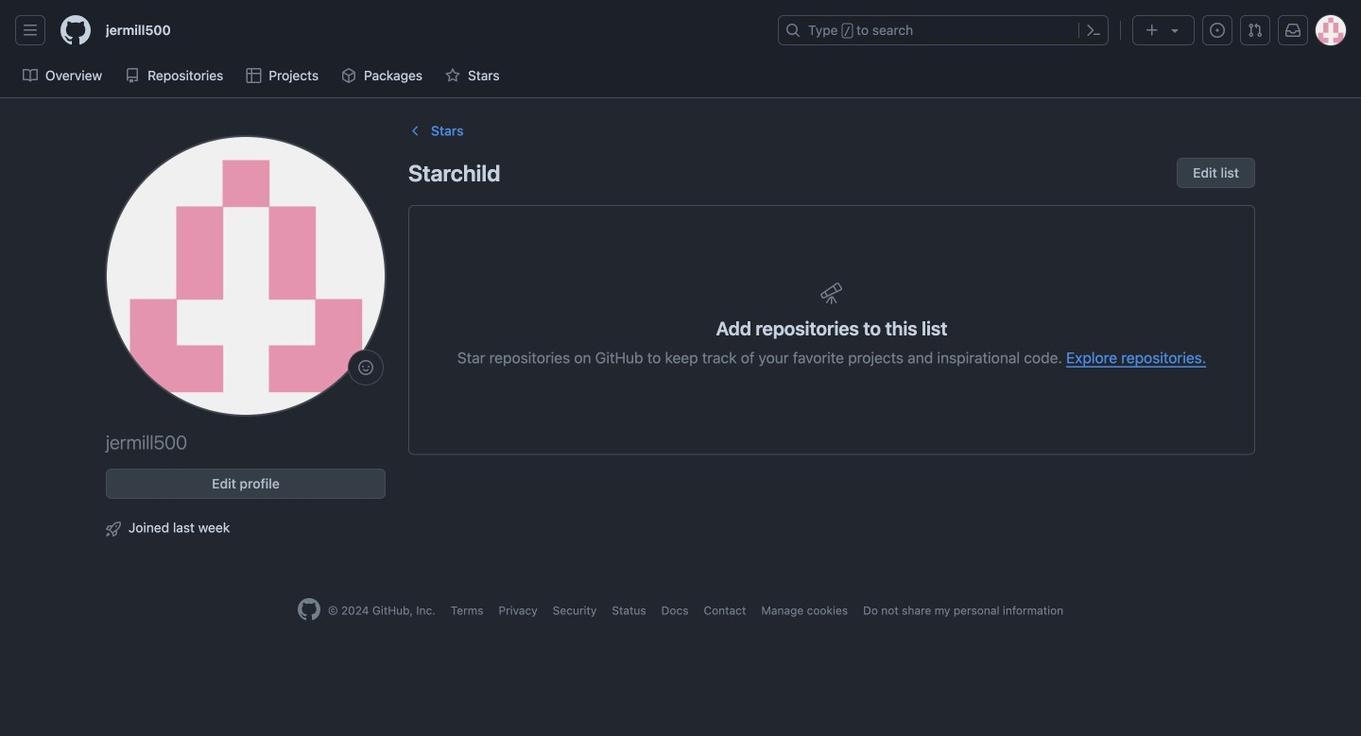 Task type: vqa. For each thing, say whether or not it's contained in the screenshot.
Change your avatar at the left
yes



Task type: describe. For each thing, give the bounding box(es) containing it.
plus image
[[1145, 23, 1160, 38]]

smiley image
[[358, 360, 373, 375]]

rocket image
[[106, 522, 121, 537]]

change your avatar image
[[106, 136, 386, 416]]

table image
[[246, 68, 261, 83]]

notifications image
[[1286, 23, 1301, 38]]

book image
[[23, 68, 38, 83]]

git pull request image
[[1248, 23, 1263, 38]]

triangle down image
[[1168, 23, 1183, 38]]

1 vertical spatial homepage image
[[298, 598, 320, 621]]



Task type: locate. For each thing, give the bounding box(es) containing it.
star image
[[445, 68, 461, 83]]

telescope image
[[821, 282, 843, 304]]

1 horizontal spatial homepage image
[[298, 598, 320, 621]]

issue opened image
[[1210, 23, 1225, 38]]

0 horizontal spatial homepage image
[[61, 15, 91, 45]]

command palette image
[[1086, 23, 1101, 38]]

0 vertical spatial homepage image
[[61, 15, 91, 45]]

package image
[[341, 68, 357, 83]]

homepage image
[[61, 15, 91, 45], [298, 598, 320, 621]]

repo image
[[125, 68, 140, 83]]

chevron left image
[[408, 123, 424, 139]]



